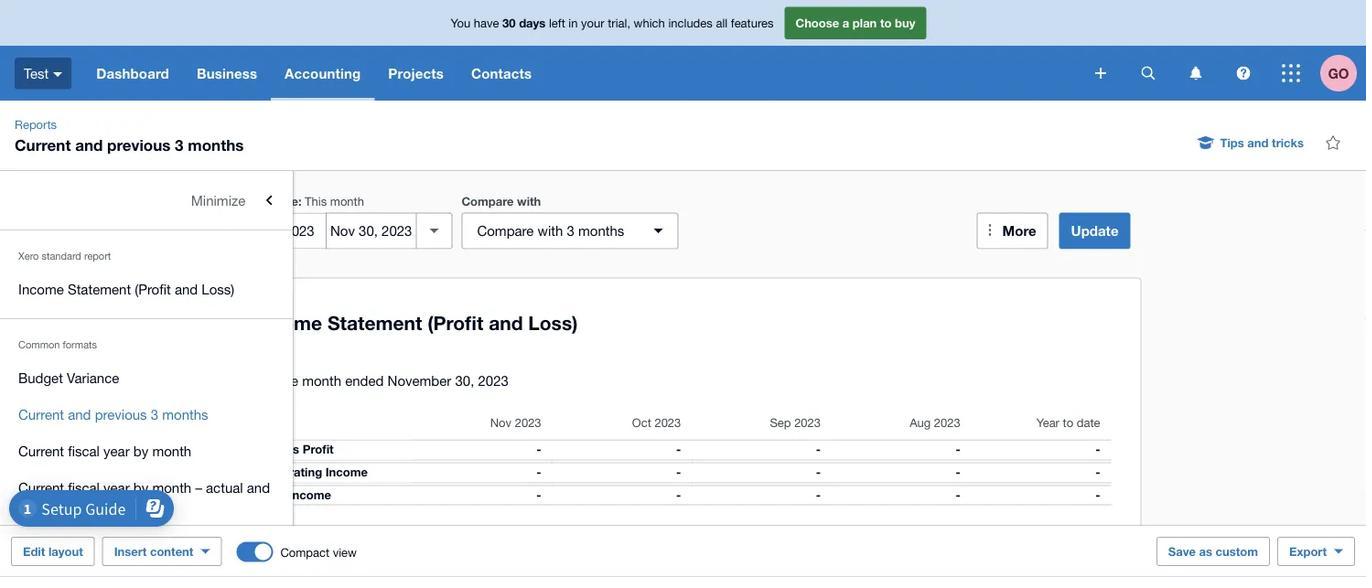 Task type: vqa. For each thing, say whether or not it's contained in the screenshot.
Date range : This month
yes



Task type: describe. For each thing, give the bounding box(es) containing it.
banner containing dashboard
[[0, 0, 1367, 101]]

date range : this month
[[236, 194, 364, 208]]

year
[[1037, 416, 1060, 430]]

statement
[[68, 281, 131, 297]]

2023 for sep 2023
[[795, 416, 821, 430]]

–
[[195, 480, 202, 496]]

current and previous 3 months
[[18, 406, 208, 422]]

for
[[255, 373, 275, 389]]

save as custom button
[[1157, 537, 1270, 567]]

:
[[298, 194, 302, 208]]

year for current fiscal year by month
[[103, 443, 130, 459]]

to inside banner
[[880, 16, 892, 30]]

2 horizontal spatial svg image
[[1282, 64, 1301, 82]]

custom
[[1216, 545, 1259, 559]]

report output element
[[255, 407, 1112, 506]]

common
[[18, 339, 60, 351]]

previous inside reports current and previous 3 months
[[107, 135, 171, 154]]

tips and tricks button
[[1188, 128, 1315, 157]]

compare for compare with
[[462, 194, 514, 208]]

content
[[150, 545, 193, 559]]

more
[[1003, 223, 1037, 239]]

with for compare with 3 months
[[538, 223, 563, 239]]

1 vertical spatial months
[[578, 223, 625, 239]]

2023 right the 30,
[[478, 373, 509, 389]]

2023 for oct 2023
[[655, 416, 681, 430]]

and inside current fiscal year by month – actual and budget
[[247, 480, 270, 496]]

current for current and previous 3 months
[[18, 406, 64, 422]]

to for year to date
[[1063, 416, 1074, 430]]

net
[[266, 488, 286, 502]]

and left loss)
[[175, 281, 198, 297]]

nov
[[490, 416, 512, 430]]

business button
[[183, 46, 271, 101]]

contacts
[[471, 65, 532, 81]]

test
[[24, 65, 49, 81]]

month
[[18, 538, 58, 554]]

days
[[519, 16, 546, 30]]

november
[[388, 373, 452, 389]]

year to date
[[1037, 416, 1101, 430]]

add to favourites image
[[1315, 124, 1352, 161]]

actual
[[206, 480, 243, 496]]

income for operating income
[[326, 465, 368, 480]]

1 horizontal spatial svg image
[[1237, 66, 1251, 80]]

your
[[581, 16, 605, 30]]

go button
[[1321, 46, 1367, 101]]

edit
[[23, 545, 45, 559]]

reports current and previous 3 months
[[15, 117, 244, 154]]

operating income
[[266, 465, 368, 480]]

income statement (profit and loss)
[[18, 281, 234, 297]]

budget variance link
[[0, 360, 293, 396]]

net income
[[266, 488, 331, 502]]

left
[[549, 16, 565, 30]]

date
[[236, 194, 262, 208]]

list of convenience dates image
[[416, 213, 453, 249]]

dashboard
[[96, 65, 169, 81]]

2 vertical spatial months
[[162, 406, 208, 422]]

compact
[[280, 546, 330, 560]]

current for current fiscal year by month – actual and budget
[[18, 480, 64, 496]]

export button
[[1278, 537, 1356, 567]]

save as custom
[[1169, 545, 1259, 559]]

navigation containing dashboard
[[83, 46, 1083, 101]]

xero standard report
[[18, 250, 111, 262]]

in
[[569, 16, 578, 30]]

and inside button
[[1248, 135, 1269, 150]]

tricks
[[1272, 135, 1304, 150]]

comparison
[[109, 538, 181, 554]]

range
[[266, 194, 298, 208]]

you
[[451, 16, 471, 30]]

sep
[[770, 416, 791, 430]]

formats
[[63, 339, 97, 351]]

to for month to date comparison
[[62, 538, 74, 554]]

oct
[[632, 416, 651, 430]]

reports
[[15, 117, 57, 131]]

0 vertical spatial income
[[18, 281, 64, 297]]

common formats
[[18, 339, 97, 351]]

date for year
[[1077, 416, 1101, 430]]

layout
[[48, 545, 83, 559]]

trial,
[[608, 16, 631, 30]]

3 inside reports current and previous 3 months
[[175, 135, 184, 154]]

svg image inside test popup button
[[53, 72, 62, 77]]

with for compare with
[[517, 194, 541, 208]]

compact view
[[280, 546, 357, 560]]

income statement (profit and loss) link
[[0, 271, 293, 308]]

year for current fiscal year by month – actual and budget
[[103, 480, 130, 496]]

save
[[1169, 545, 1196, 559]]



Task type: locate. For each thing, give the bounding box(es) containing it.
3
[[175, 135, 184, 154], [567, 223, 575, 239], [151, 406, 158, 422]]

current
[[15, 135, 71, 154], [18, 406, 64, 422], [18, 443, 64, 459], [18, 480, 64, 496]]

insert
[[114, 545, 147, 559]]

navigation
[[83, 46, 1083, 101]]

compare down compare with
[[477, 223, 534, 239]]

income down profit
[[326, 465, 368, 480]]

sep 2023
[[770, 416, 821, 430]]

to right month on the left of page
[[62, 538, 74, 554]]

and down budget variance
[[68, 406, 91, 422]]

month to date comparison
[[18, 538, 181, 554]]

current inside current fiscal year by month – actual and budget
[[18, 480, 64, 496]]

banner
[[0, 0, 1367, 101]]

1 by from the top
[[133, 443, 148, 459]]

1 vertical spatial 3
[[567, 223, 575, 239]]

0 vertical spatial by
[[133, 443, 148, 459]]

1 vertical spatial income
[[326, 465, 368, 480]]

reports link
[[7, 115, 64, 134]]

month down current and previous 3 months link
[[152, 443, 191, 459]]

month for current fiscal year by month
[[152, 443, 191, 459]]

with
[[517, 194, 541, 208], [538, 223, 563, 239]]

0 vertical spatial year
[[103, 443, 130, 459]]

1 horizontal spatial 3
[[175, 135, 184, 154]]

update
[[1071, 223, 1119, 239]]

features
[[731, 16, 774, 30]]

year down current fiscal year by month
[[103, 480, 130, 496]]

oct 2023
[[632, 416, 681, 430]]

svg image
[[1282, 64, 1301, 82], [1142, 66, 1156, 80], [1237, 66, 1251, 80]]

compare up compare with 3 months
[[462, 194, 514, 208]]

1 horizontal spatial svg image
[[1096, 68, 1107, 79]]

and right tips
[[1248, 135, 1269, 150]]

1 vertical spatial by
[[133, 480, 148, 496]]

month for current fiscal year by month – actual and budget
[[152, 480, 191, 496]]

aug 2023
[[910, 416, 961, 430]]

0 vertical spatial 3
[[175, 135, 184, 154]]

xero
[[18, 250, 39, 262]]

2 vertical spatial 3
[[151, 406, 158, 422]]

current fiscal year by month link
[[0, 433, 293, 470]]

Select start date field
[[237, 214, 326, 249]]

a
[[843, 16, 850, 30]]

2 horizontal spatial svg image
[[1190, 66, 1202, 80]]

1 vertical spatial previous
[[95, 406, 147, 422]]

month left –
[[152, 480, 191, 496]]

1 vertical spatial date
[[78, 538, 105, 554]]

income down operating income
[[289, 488, 331, 502]]

and inside reports current and previous 3 months
[[75, 135, 103, 154]]

2023 right the aug at the bottom
[[934, 416, 961, 430]]

30,
[[455, 373, 474, 389]]

month inside current fiscal year by month – actual and budget
[[152, 480, 191, 496]]

0 vertical spatial compare
[[462, 194, 514, 208]]

2 horizontal spatial 3
[[567, 223, 575, 239]]

fiscal for current fiscal year by month – actual and budget
[[68, 480, 100, 496]]

tips
[[1221, 135, 1245, 150]]

all
[[716, 16, 728, 30]]

aug
[[910, 416, 931, 430]]

-
[[537, 443, 541, 457], [676, 443, 681, 457], [816, 443, 821, 457], [956, 443, 961, 457], [1096, 443, 1101, 457], [537, 465, 541, 480], [676, 465, 681, 480], [816, 465, 821, 480], [956, 465, 961, 480], [1096, 465, 1101, 480], [537, 488, 541, 502], [676, 488, 681, 502], [816, 488, 821, 502], [956, 488, 961, 502], [1096, 488, 1101, 502]]

1 vertical spatial fiscal
[[68, 480, 100, 496]]

and
[[75, 135, 103, 154], [1248, 135, 1269, 150], [175, 281, 198, 297], [68, 406, 91, 422], [247, 480, 270, 496]]

month
[[330, 194, 364, 208], [302, 373, 341, 389], [152, 443, 191, 459], [152, 480, 191, 496]]

insert content
[[114, 545, 193, 559]]

2 vertical spatial income
[[289, 488, 331, 502]]

previous
[[107, 135, 171, 154], [95, 406, 147, 422]]

to inside report output element
[[1063, 416, 1074, 430]]

months
[[188, 135, 244, 154], [578, 223, 625, 239], [162, 406, 208, 422]]

Select end date field
[[327, 214, 416, 249]]

accounting
[[285, 65, 361, 81]]

date inside report output element
[[1077, 416, 1101, 430]]

0 vertical spatial previous
[[107, 135, 171, 154]]

budget variance
[[18, 370, 119, 386]]

Report title field
[[249, 302, 1104, 344]]

to right year
[[1063, 416, 1074, 430]]

tips and tricks
[[1221, 135, 1304, 150]]

2023
[[478, 373, 509, 389], [515, 416, 541, 430], [655, 416, 681, 430], [795, 416, 821, 430], [934, 416, 961, 430]]

insert content button
[[102, 537, 222, 567]]

projects button
[[375, 46, 458, 101]]

2 horizontal spatial to
[[1063, 416, 1074, 430]]

month to date comparison link
[[0, 528, 293, 565]]

current fiscal year by month – actual and budget link
[[0, 470, 293, 528]]

by down current and previous 3 months link
[[133, 443, 148, 459]]

income down xero
[[18, 281, 64, 297]]

months inside reports current and previous 3 months
[[188, 135, 244, 154]]

with up compare with 3 months
[[517, 194, 541, 208]]

year
[[103, 443, 130, 459], [103, 480, 130, 496]]

30
[[503, 16, 516, 30]]

projects
[[388, 65, 444, 81]]

more button
[[977, 213, 1049, 249]]

minimize
[[191, 192, 246, 208]]

income for net income
[[289, 488, 331, 502]]

0 horizontal spatial date
[[78, 538, 105, 554]]

compare for compare with 3 months
[[477, 223, 534, 239]]

0 horizontal spatial svg image
[[53, 72, 62, 77]]

previous up minimize "button"
[[107, 135, 171, 154]]

date right year
[[1077, 416, 1101, 430]]

test button
[[0, 46, 83, 101]]

accounting button
[[271, 46, 375, 101]]

0 horizontal spatial to
[[62, 538, 74, 554]]

gross
[[266, 443, 299, 457]]

compare with
[[462, 194, 541, 208]]

1 year from the top
[[103, 443, 130, 459]]

view
[[333, 546, 357, 560]]

svg image
[[1190, 66, 1202, 80], [1096, 68, 1107, 79], [53, 72, 62, 77]]

by for current fiscal year by month – actual and budget
[[133, 480, 148, 496]]

gross profit
[[266, 443, 334, 457]]

2023 right the 'sep'
[[795, 416, 821, 430]]

edit layout button
[[11, 537, 95, 567]]

month right this
[[330, 194, 364, 208]]

choose a plan to buy
[[796, 16, 916, 30]]

for the month ended november 30, 2023
[[255, 373, 509, 389]]

variance
[[67, 370, 119, 386]]

to
[[880, 16, 892, 30], [1063, 416, 1074, 430], [62, 538, 74, 554]]

and up minimize "button"
[[75, 135, 103, 154]]

by inside current fiscal year by month – actual and budget
[[133, 480, 148, 496]]

fiscal down current fiscal year by month
[[68, 480, 100, 496]]

year down 'current and previous 3 months'
[[103, 443, 130, 459]]

have
[[474, 16, 499, 30]]

buy
[[895, 16, 916, 30]]

2 vertical spatial to
[[62, 538, 74, 554]]

0 vertical spatial date
[[1077, 416, 1101, 430]]

includes
[[669, 16, 713, 30]]

0 vertical spatial months
[[188, 135, 244, 154]]

0 vertical spatial to
[[880, 16, 892, 30]]

2 year from the top
[[103, 480, 130, 496]]

date left insert
[[78, 538, 105, 554]]

month for date range : this month
[[330, 194, 364, 208]]

standard
[[42, 250, 81, 262]]

year inside current fiscal year by month – actual and budget
[[103, 480, 130, 496]]

edit layout
[[23, 545, 83, 559]]

1 vertical spatial compare
[[477, 223, 534, 239]]

this
[[305, 194, 327, 208]]

previous up current fiscal year by month
[[95, 406, 147, 422]]

by for current fiscal year by month
[[133, 443, 148, 459]]

go
[[1329, 65, 1350, 81]]

2 by from the top
[[133, 480, 148, 496]]

and right 'actual'
[[247, 480, 270, 496]]

1 vertical spatial to
[[1063, 416, 1074, 430]]

ended
[[345, 373, 384, 389]]

current inside reports current and previous 3 months
[[15, 135, 71, 154]]

nov 2023
[[490, 416, 541, 430]]

export
[[1290, 545, 1327, 559]]

1 fiscal from the top
[[68, 443, 100, 459]]

plan
[[853, 16, 877, 30]]

minimize button
[[0, 182, 293, 219]]

to left buy
[[880, 16, 892, 30]]

choose
[[796, 16, 839, 30]]

report
[[84, 250, 111, 262]]

you have 30 days left in your trial, which includes all features
[[451, 16, 774, 30]]

1 horizontal spatial date
[[1077, 416, 1101, 430]]

1 vertical spatial year
[[103, 480, 130, 496]]

2023 for nov 2023
[[515, 416, 541, 430]]

1 vertical spatial with
[[538, 223, 563, 239]]

operating
[[266, 465, 322, 480]]

current for current fiscal year by month
[[18, 443, 64, 459]]

update button
[[1059, 213, 1131, 249]]

budget
[[18, 502, 62, 518]]

date for month
[[78, 538, 105, 554]]

2 fiscal from the top
[[68, 480, 100, 496]]

the
[[279, 373, 298, 389]]

month right the at left bottom
[[302, 373, 341, 389]]

by down 'current fiscal year by month' link
[[133, 480, 148, 496]]

compare with 3 months
[[477, 223, 625, 239]]

fiscal inside current fiscal year by month – actual and budget
[[68, 480, 100, 496]]

dashboard link
[[83, 46, 183, 101]]

2023 right nov
[[515, 416, 541, 430]]

0 vertical spatial fiscal
[[68, 443, 100, 459]]

contacts button
[[458, 46, 546, 101]]

fiscal down 'current and previous 3 months'
[[68, 443, 100, 459]]

current fiscal year by month – actual and budget
[[18, 480, 270, 518]]

compare
[[462, 194, 514, 208], [477, 223, 534, 239]]

2023 for aug 2023
[[934, 416, 961, 430]]

1 horizontal spatial to
[[880, 16, 892, 30]]

0 vertical spatial with
[[517, 194, 541, 208]]

0 horizontal spatial 3
[[151, 406, 158, 422]]

budget
[[18, 370, 63, 386]]

with down compare with
[[538, 223, 563, 239]]

0 horizontal spatial svg image
[[1142, 66, 1156, 80]]

2023 right oct
[[655, 416, 681, 430]]

profit
[[303, 443, 334, 457]]

fiscal for current fiscal year by month
[[68, 443, 100, 459]]



